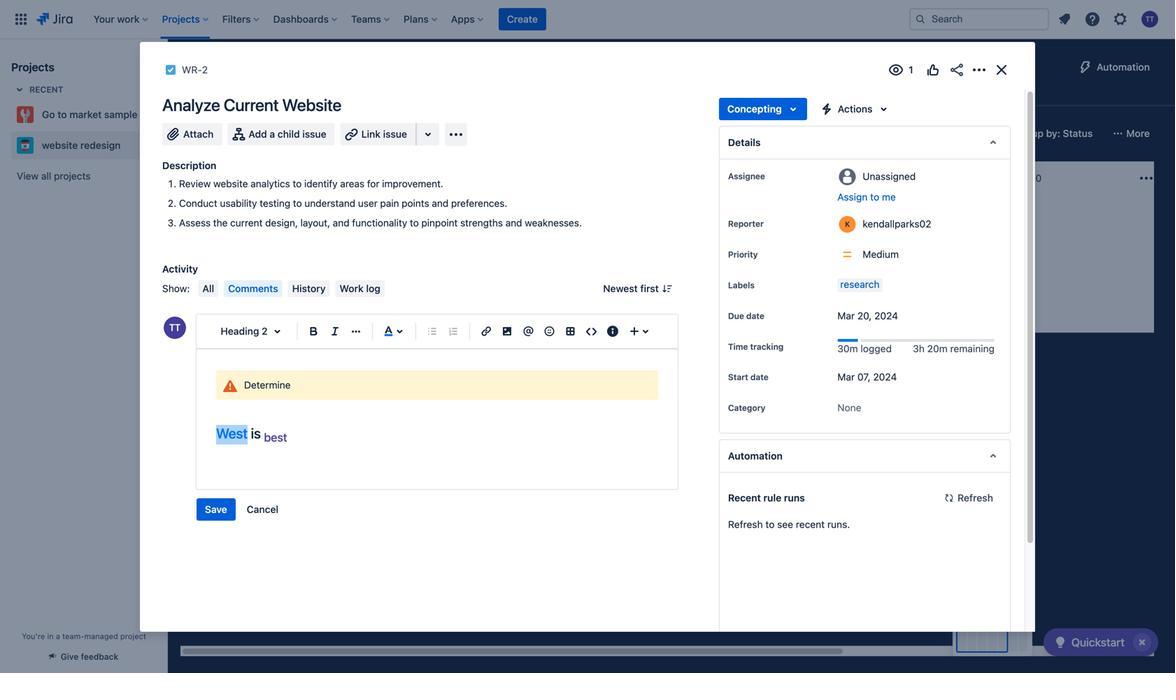Task type: locate. For each thing, give the bounding box(es) containing it.
mar left 07,
[[838, 372, 855, 383]]

details
[[728, 137, 761, 148]]

20m
[[928, 343, 948, 355]]

team-
[[62, 633, 84, 642]]

1
[[256, 173, 260, 184], [434, 173, 439, 184], [834, 173, 839, 184]]

1 horizontal spatial 1
[[434, 173, 439, 184]]

0 vertical spatial a
[[270, 128, 275, 140]]

0 horizontal spatial and
[[333, 217, 350, 229]]

2024
[[875, 310, 899, 322], [874, 372, 897, 383]]

1 vertical spatial website
[[214, 178, 248, 190]]

goals
[[228, 210, 253, 221]]

a
[[270, 128, 275, 140], [56, 633, 60, 642]]

define
[[197, 210, 226, 221]]

website inside dialog
[[214, 178, 248, 190]]

20,
[[858, 310, 872, 322]]

website
[[282, 95, 342, 115]]

2 inside dropdown button
[[262, 326, 268, 337]]

to left me
[[871, 191, 880, 203]]

0 horizontal spatial 1
[[256, 173, 260, 184]]

issue right the child
[[303, 128, 327, 140]]

1 mar from the top
[[838, 310, 855, 322]]

actions image
[[971, 62, 988, 78]]

link issue button
[[341, 123, 417, 146]]

1 vertical spatial task image
[[592, 274, 603, 286]]

weaknesses.
[[525, 217, 582, 229]]

to down review website analytics to identify areas for improvement.
[[293, 198, 302, 209]]

assignee
[[728, 171, 766, 181]]

design,
[[265, 217, 298, 229]]

menu bar containing all
[[196, 281, 388, 297]]

mar left 20,
[[838, 310, 855, 322]]

date for due date
[[747, 311, 765, 321]]

0 vertical spatial automation
[[1097, 61, 1151, 73]]

reports
[[716, 88, 752, 99]]

07,
[[858, 372, 871, 383]]

go
[[42, 109, 55, 120]]

0 vertical spatial 2024
[[875, 310, 899, 322]]

history
[[292, 283, 326, 295]]

board
[[248, 88, 276, 99]]

1 vertical spatial automation
[[728, 451, 783, 462]]

projects
[[11, 61, 54, 74]]

heading 2
[[221, 326, 268, 337]]

date right due
[[747, 311, 765, 321]]

list link
[[290, 81, 312, 106]]

0 vertical spatial 2
[[202, 64, 208, 76]]

3 1 from the left
[[834, 173, 839, 184]]

labels
[[728, 281, 755, 290]]

issue inside button
[[383, 128, 407, 140]]

website up usability in the top of the page
[[214, 178, 248, 190]]

3h
[[913, 343, 925, 355]]

current
[[230, 217, 263, 229]]

tab list
[[176, 81, 935, 106]]

1 vertical spatial date
[[751, 373, 769, 382]]

category
[[728, 403, 766, 413]]

testing 0
[[996, 173, 1042, 184]]

a/b
[[395, 210, 410, 221]]

conduct
[[179, 198, 217, 209]]

1 up assign
[[834, 173, 839, 184]]

1 horizontal spatial automation
[[1097, 61, 1151, 73]]

add a child issue button
[[228, 123, 335, 146]]

task image
[[165, 64, 176, 76], [592, 274, 603, 286]]

show subtasks image
[[824, 274, 841, 291]]

menu bar
[[196, 281, 388, 297]]

newest
[[603, 283, 638, 295]]

Search field
[[910, 8, 1050, 30]]

testing
[[260, 198, 291, 209], [413, 210, 444, 221]]

info panel image
[[604, 323, 621, 340]]

panel warning image
[[222, 378, 239, 395]]

automation image
[[1078, 59, 1095, 76]]

add image, video, or file image
[[499, 323, 516, 340]]

automation
[[1097, 61, 1151, 73], [728, 451, 783, 462]]

0 horizontal spatial testing
[[260, 198, 291, 209]]

1 vertical spatial a
[[56, 633, 60, 642]]

calendar link
[[323, 81, 370, 106]]

and up pinpoint
[[432, 198, 449, 209]]

start date
[[728, 373, 769, 382]]

analytics
[[251, 178, 290, 190]]

website redesign
[[42, 140, 121, 151]]

task image left wr-
[[165, 64, 176, 76]]

website redesign link
[[11, 132, 151, 160]]

2024 right 07,
[[874, 372, 897, 383]]

do
[[417, 174, 429, 183]]

1 issue from the left
[[303, 128, 327, 140]]

log
[[366, 283, 381, 295]]

testing down points
[[413, 210, 444, 221]]

to inside "button"
[[871, 191, 880, 203]]

date right "start"
[[751, 373, 769, 382]]

1 vertical spatial 2
[[262, 326, 268, 337]]

0 vertical spatial mar
[[838, 310, 855, 322]]

a right add
[[270, 128, 275, 140]]

bold ⌘b image
[[306, 323, 322, 340]]

issue
[[303, 128, 327, 140], [383, 128, 407, 140]]

1 horizontal spatial website
[[214, 178, 248, 190]]

jira image
[[36, 11, 73, 28], [36, 11, 73, 28]]

italic ⌘i image
[[327, 323, 344, 340]]

1 horizontal spatial issue
[[383, 128, 407, 140]]

date
[[747, 311, 765, 321], [751, 373, 769, 382]]

all
[[41, 170, 51, 182]]

and right 'strengths'
[[506, 217, 522, 229]]

0 horizontal spatial task image
[[165, 64, 176, 76]]

1 vertical spatial testing
[[413, 210, 444, 221]]

tracking
[[751, 342, 784, 352]]

2 horizontal spatial 1
[[834, 173, 839, 184]]

1 vertical spatial mar
[[838, 372, 855, 383]]

task image left newest
[[592, 274, 603, 286]]

redesign
[[80, 140, 121, 151]]

analyze
[[162, 95, 220, 115]]

newest first
[[603, 283, 659, 295]]

review
[[179, 178, 211, 190]]

0 vertical spatial date
[[747, 311, 765, 321]]

automation element
[[719, 440, 1011, 473]]

save
[[205, 504, 227, 516]]

current
[[224, 95, 279, 115]]

primary element
[[8, 0, 899, 39]]

details element
[[719, 126, 1011, 160]]

create banner
[[0, 0, 1176, 39]]

assign to me
[[838, 191, 896, 203]]

automation down category
[[728, 451, 783, 462]]

0 horizontal spatial automation
[[728, 451, 783, 462]]

to right go
[[58, 109, 67, 120]]

heading
[[221, 326, 259, 337]]

to
[[58, 109, 67, 120], [293, 178, 302, 190], [871, 191, 880, 203], [293, 198, 302, 209], [410, 217, 419, 229]]

2 right heading at the left of page
[[262, 326, 268, 337]]

project
[[120, 633, 146, 642]]

conduct usability testing to understand user pain points and preferences.
[[179, 198, 508, 209]]

group containing save
[[197, 499, 287, 521]]

0 horizontal spatial website
[[42, 140, 78, 151]]

1 horizontal spatial and
[[432, 198, 449, 209]]

all
[[203, 283, 214, 295]]

remaining
[[951, 343, 995, 355]]

automation right automation image
[[1097, 61, 1151, 73]]

2 issue from the left
[[383, 128, 407, 140]]

go to market sample link
[[11, 101, 151, 129]]

2024 right 20,
[[875, 310, 899, 322]]

search image
[[915, 14, 927, 25]]

1 horizontal spatial 2
[[262, 326, 268, 337]]

description
[[162, 160, 217, 171]]

a right the in
[[56, 633, 60, 642]]

vote options: no one has voted for this issue yet. image
[[925, 62, 942, 78]]

testing down analytics
[[260, 198, 291, 209]]

group
[[197, 499, 287, 521]]

1 vertical spatial 2024
[[874, 372, 897, 383]]

medium image
[[743, 274, 754, 286]]

sample
[[104, 109, 138, 120]]

1 right complete
[[256, 173, 260, 184]]

0 horizontal spatial a
[[56, 633, 60, 642]]

give feedback button
[[41, 646, 127, 669]]

1 right do in the top of the page
[[434, 173, 439, 184]]

2 mar from the top
[[838, 372, 855, 383]]

1 horizontal spatial a
[[270, 128, 275, 140]]

issue right link
[[383, 128, 407, 140]]

0 horizontal spatial 2
[[202, 64, 208, 76]]

2 up 'summary'
[[202, 64, 208, 76]]

the
[[213, 217, 228, 229]]

areas
[[340, 178, 365, 190]]

Comment - Main content area, start typing to enter text. text field
[[216, 371, 658, 470]]

more formatting image
[[348, 323, 365, 340]]

website up view all projects
[[42, 140, 78, 151]]

understand
[[305, 198, 356, 209]]

1 1 from the left
[[256, 173, 260, 184]]

0 vertical spatial testing
[[260, 198, 291, 209]]

0 horizontal spatial issue
[[303, 128, 327, 140]]

emoji image
[[541, 323, 558, 340]]

2 1 from the left
[[434, 173, 439, 184]]

2 inside 'link'
[[202, 64, 208, 76]]

0 vertical spatial website
[[42, 140, 78, 151]]

dismiss quickstart image
[[1132, 632, 1154, 654]]

and down conduct usability testing to understand user pain points and preferences.
[[333, 217, 350, 229]]

view all projects link
[[11, 164, 157, 189]]



Task type: describe. For each thing, give the bounding box(es) containing it.
calendar
[[326, 88, 368, 99]]

due
[[728, 311, 745, 321]]

layout,
[[301, 217, 330, 229]]

wr-
[[182, 64, 202, 76]]

create inside create button
[[507, 13, 538, 25]]

research
[[841, 279, 880, 290]]

link web pages and more image
[[420, 126, 437, 143]]

is
[[251, 425, 261, 442]]

testing
[[996, 174, 1031, 183]]

0
[[1036, 173, 1042, 184]]

list
[[292, 88, 309, 99]]

create button inside primary element
[[499, 8, 547, 30]]

managed
[[84, 633, 118, 642]]

to left identify
[[293, 178, 302, 190]]

website inside 'link'
[[42, 140, 78, 151]]

group inside analyze current website dialog
[[197, 499, 287, 521]]

collapse recent projects image
[[11, 81, 28, 98]]

save button
[[197, 499, 236, 521]]

logged
[[861, 343, 892, 355]]

start
[[728, 373, 749, 382]]

2 for wr-2
[[202, 64, 208, 76]]

link issue
[[362, 128, 407, 140]]

newest first button
[[595, 281, 679, 297]]

time
[[728, 342, 748, 352]]

usability
[[220, 198, 257, 209]]

market
[[70, 109, 102, 120]]

mar 20, 2024
[[838, 310, 899, 322]]

2024 for mar 07, 2024
[[874, 372, 897, 383]]

best
[[264, 431, 287, 445]]

you're
[[22, 633, 45, 642]]

1 horizontal spatial testing
[[413, 210, 444, 221]]

pain
[[380, 198, 399, 209]]

give
[[61, 653, 79, 662]]

points
[[402, 198, 429, 209]]

preferences.
[[451, 198, 508, 209]]

prototyping
[[789, 210, 842, 221]]

1 horizontal spatial task image
[[592, 274, 603, 286]]

add people image
[[360, 125, 377, 142]]

show:
[[162, 283, 190, 295]]

check image
[[1052, 635, 1069, 652]]

reports link
[[713, 81, 755, 106]]

copy link to issue image
[[205, 64, 216, 75]]

automation inside analyze current website dialog
[[728, 451, 783, 462]]

recent
[[29, 85, 63, 94]]

mar for mar 07, 2024
[[838, 372, 855, 383]]

date for start date
[[751, 373, 769, 382]]

define goals
[[197, 210, 253, 221]]

due date
[[728, 311, 765, 321]]

quickstart button
[[1044, 629, 1159, 657]]

child
[[278, 128, 300, 140]]

unassigned
[[863, 171, 916, 182]]

strengths
[[461, 217, 503, 229]]

kendallparks02
[[863, 218, 932, 230]]

history button
[[288, 281, 330, 297]]

30m
[[838, 343, 858, 355]]

mention image
[[520, 323, 537, 340]]

west is best
[[216, 425, 287, 445]]

medium
[[863, 249, 899, 260]]

for
[[367, 178, 380, 190]]

0 vertical spatial task image
[[165, 64, 176, 76]]

wr-2
[[182, 64, 208, 76]]

cancel button
[[238, 499, 287, 521]]

all button
[[198, 281, 218, 297]]

to down points
[[410, 217, 419, 229]]

analyze current website
[[162, 95, 342, 115]]

complete
[[206, 174, 250, 183]]

mar 07, 2024
[[838, 372, 897, 383]]

tab list containing board
[[176, 81, 935, 106]]

functionality
[[352, 217, 407, 229]]

concepting
[[728, 103, 782, 115]]

work log button
[[336, 281, 385, 297]]

close image
[[994, 62, 1011, 78]]

go to market sample
[[42, 109, 138, 120]]

concepting button
[[719, 98, 807, 120]]

code snippet image
[[583, 323, 600, 340]]

assess
[[179, 217, 211, 229]]

assign to me button
[[838, 190, 997, 204]]

assign
[[838, 191, 868, 203]]

add app image
[[448, 126, 465, 143]]

user
[[358, 198, 378, 209]]

analyze current website dialog
[[140, 42, 1036, 674]]

cancel
[[247, 504, 279, 516]]

2 horizontal spatial and
[[506, 217, 522, 229]]

2 for heading 2
[[262, 326, 268, 337]]

more information about this user image
[[839, 216, 856, 233]]

west
[[216, 425, 248, 442]]

give feedback
[[61, 653, 118, 662]]

research link
[[838, 279, 883, 293]]

attach button
[[162, 123, 222, 146]]

automation inside button
[[1097, 61, 1151, 73]]

menu bar inside analyze current website dialog
[[196, 281, 388, 297]]

work
[[340, 283, 364, 295]]

attach
[[183, 128, 214, 140]]

summary
[[188, 88, 232, 99]]

improvement.
[[382, 178, 444, 190]]

table image
[[562, 323, 579, 340]]

a inside button
[[270, 128, 275, 140]]

projects
[[54, 170, 91, 182]]

link image
[[478, 323, 495, 340]]

actions button
[[813, 98, 898, 120]]

identify
[[304, 178, 338, 190]]

complete 1
[[206, 173, 260, 184]]

automation button
[[1072, 56, 1159, 78]]

testing inside analyze current website dialog
[[260, 198, 291, 209]]

issue inside button
[[303, 128, 327, 140]]

2024 for mar 20, 2024
[[875, 310, 899, 322]]

review website analytics to identify areas for improvement.
[[179, 178, 444, 190]]

activity
[[162, 263, 198, 275]]

none
[[838, 402, 862, 414]]

Search board text field
[[186, 124, 293, 143]]

comments button
[[224, 281, 282, 297]]

mar for mar 20, 2024
[[838, 310, 855, 322]]



Task type: vqa. For each thing, say whether or not it's contained in the screenshot.
Create in button
yes



